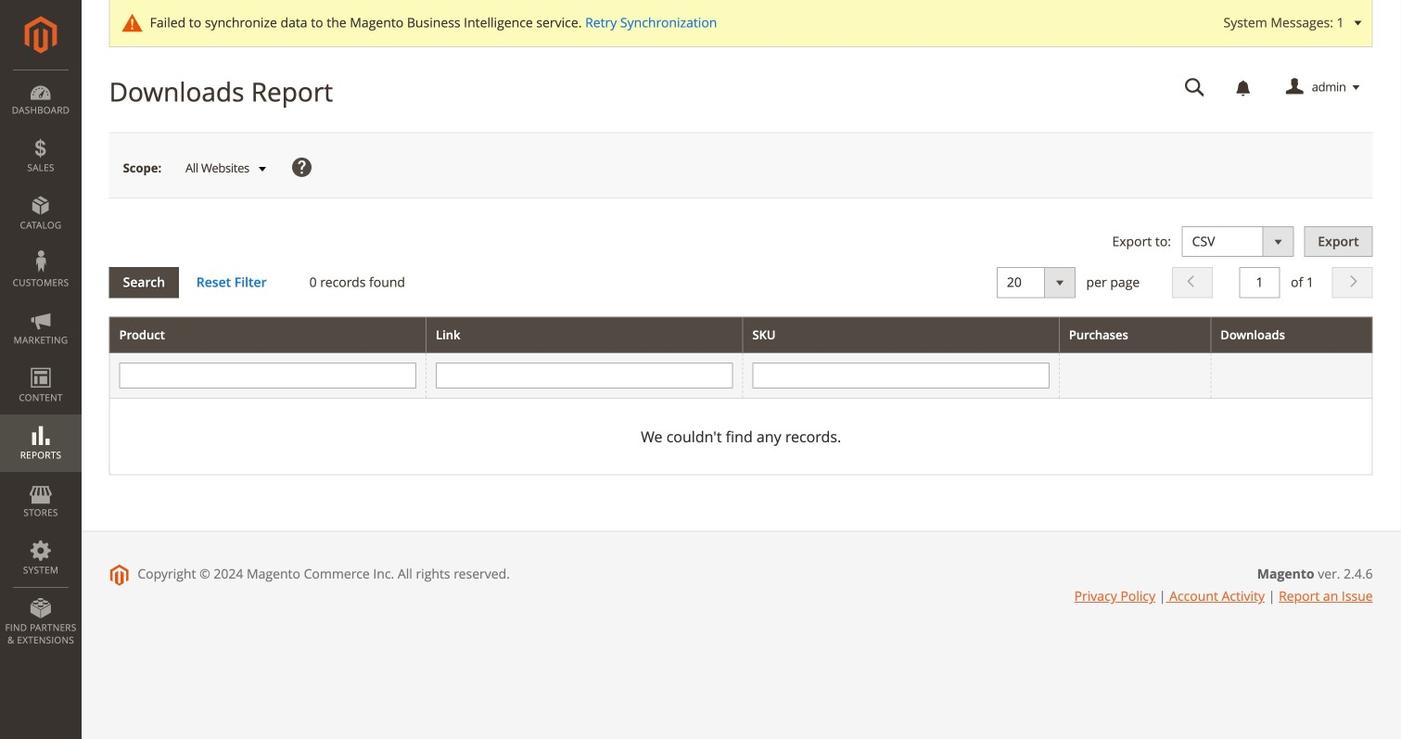 Task type: vqa. For each thing, say whether or not it's contained in the screenshot.
To text box
no



Task type: locate. For each thing, give the bounding box(es) containing it.
None text field
[[436, 363, 733, 389]]

magento admin panel image
[[25, 16, 57, 54]]

None text field
[[1172, 71, 1219, 104], [1240, 267, 1281, 298], [119, 363, 417, 389], [753, 363, 1050, 389], [1172, 71, 1219, 104], [1240, 267, 1281, 298], [119, 363, 417, 389], [753, 363, 1050, 389]]

menu bar
[[0, 70, 82, 656]]



